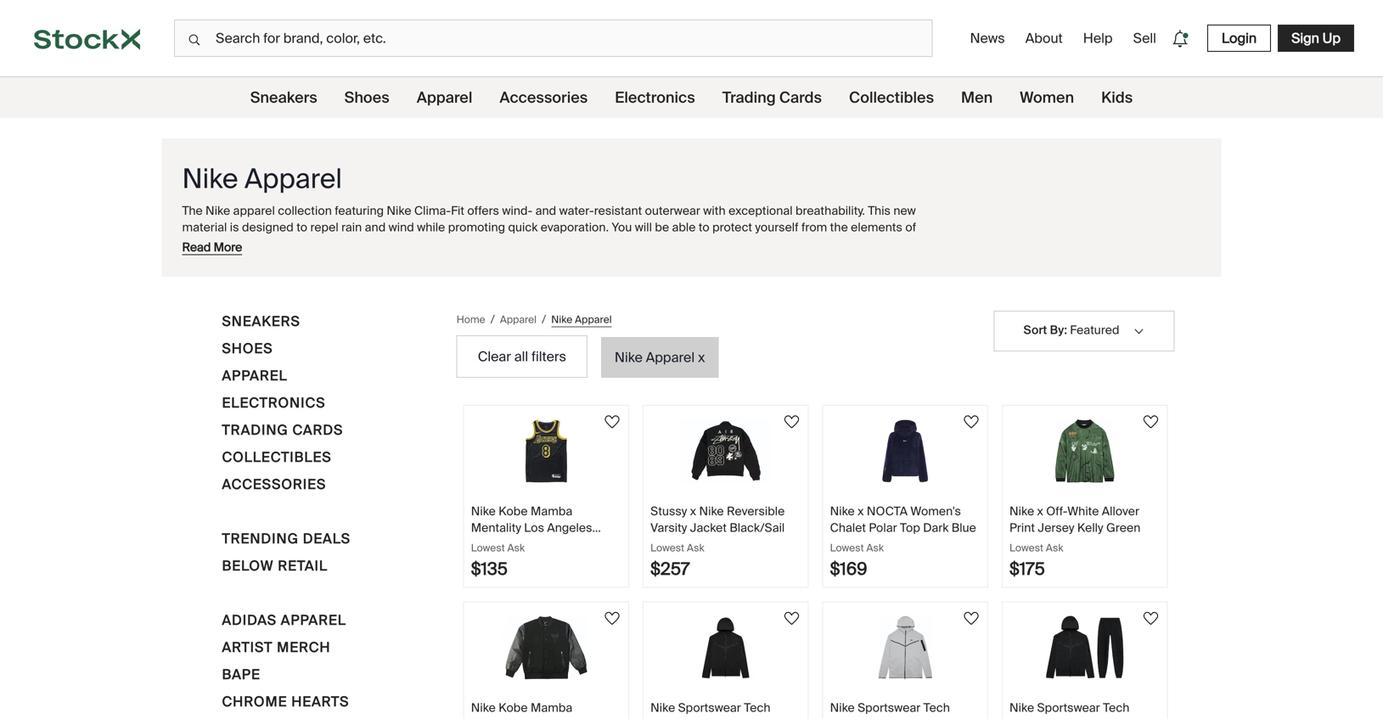 Task type: describe. For each thing, give the bounding box(es) containing it.
yourself
[[755, 219, 799, 235]]

apparel inside button
[[281, 611, 346, 629]]

1 to from the left
[[297, 219, 307, 235]]

$135
[[471, 558, 508, 580]]

mentality
[[471, 716, 521, 719]]

stockx logo link
[[0, 0, 174, 76]]

nike x nocta women's chalet polar top dark blue image
[[846, 419, 965, 483]]

trading inside button
[[222, 421, 288, 439]]

follow image for nike sportswear tech fleece full-zip hoodie 
[[1141, 608, 1161, 629]]

1 vertical spatial shoes
[[222, 340, 273, 357]]

apparel link
[[417, 77, 472, 118]]

nike x off-white allover print jersey kelly green lowest ask $175
[[1010, 504, 1141, 580]]

prepared
[[554, 236, 605, 251]]

kelly
[[1077, 520, 1104, 536]]

bape button
[[222, 664, 261, 691]]

1 horizontal spatial while
[[417, 219, 445, 235]]

2 nike sportswear tech fleece full-zip hoodi link from the left
[[823, 602, 988, 719]]

lowest inside stussy x nike reversible varsity jacket black/sail lowest ask $257
[[651, 541, 684, 554]]

1 / from the left
[[490, 312, 495, 327]]

nike sportswear tech fleece full-zip hoodie link
[[1003, 602, 1167, 719]]

home / apparel / nike apparel
[[457, 312, 612, 327]]

nike inside stussy x nike reversible varsity jacket black/sail lowest ask $257
[[699, 504, 724, 519]]

tech for nike sportswear tech fleece full-zip hoodie & joggers set black image on the right of the page
[[1103, 700, 1130, 716]]

fleece for 2nd nike sportswear tech fleece full-zip hoodi link
[[830, 716, 867, 719]]

1 vertical spatial clima-
[[415, 236, 451, 251]]

black/sail
[[730, 520, 785, 536]]

stussy
[[651, 504, 687, 519]]

lowest ask $135
[[471, 541, 525, 580]]

polar
[[869, 520, 897, 536]]

nike kobe mamba mentality destroyer jacke link
[[464, 602, 628, 719]]

full- for nike sportswear tech fleece full-zip hoodie & joggers set black image on the right of the page
[[1050, 716, 1074, 719]]

mamba
[[531, 700, 573, 716]]

lowest inside nike x off-white allover print jersey kelly green lowest ask $175
[[1010, 541, 1044, 554]]

product category switcher element
[[0, 77, 1383, 118]]

collectibles inside product category switcher element
[[849, 88, 934, 107]]

blue
[[952, 520, 976, 536]]

featuring
[[335, 203, 384, 219]]

destroyer
[[524, 716, 578, 719]]

sell link
[[1126, 23, 1163, 54]]

electronics link
[[615, 77, 695, 118]]

1 vertical spatial sneakers
[[222, 312, 300, 330]]

news link
[[963, 23, 1012, 54]]

chalet
[[830, 520, 866, 536]]

men link
[[961, 77, 993, 118]]

stussy x nike reversible varsity jacket black/sail lowest ask $257
[[651, 504, 785, 580]]

nike sportswear tech fleece full-zip hoodi for the nike sportswear tech fleece full-zip hoodie heather grey/black image on the bottom right
[[830, 700, 955, 719]]

2 / from the left
[[542, 312, 546, 327]]

clear
[[478, 348, 511, 366]]

nike x off-white allover print jersey kelly green image
[[1026, 419, 1144, 483]]

login button
[[1207, 25, 1271, 52]]

trending deals button
[[222, 528, 351, 555]]

sneakers link
[[250, 77, 317, 118]]

below
[[222, 557, 274, 575]]

women's
[[911, 504, 961, 519]]

ask inside stussy x nike reversible varsity jacket black/sail lowest ask $257
[[687, 541, 704, 554]]

white
[[1067, 504, 1099, 519]]

nike kobe mamba mentality los angeles lakers city edition swingman jersey (fw23) black image
[[487, 419, 606, 483]]

shoes link
[[344, 77, 389, 118]]

nike x nocta women's chalet polar top dark blue lowest ask $169
[[830, 504, 976, 580]]

below retail
[[222, 557, 328, 575]]

electronics inside product category switcher element
[[615, 88, 695, 107]]

nike kobe mamba mentality destroyer jacke
[[471, 700, 617, 719]]

any
[[625, 236, 644, 251]]

breathability.
[[796, 203, 865, 219]]

tech for the nike sportswear tech fleece full-zip hoodie heather grey/black image on the bottom right
[[924, 700, 950, 716]]

x for $169
[[858, 504, 864, 519]]

varsity
[[651, 520, 687, 536]]

wind
[[389, 219, 414, 235]]

elements
[[851, 219, 903, 235]]

nike kobe mamba mentality destroyer jacket black image
[[487, 616, 606, 680]]

2 to from the left
[[699, 219, 710, 235]]

nike sportswear tech fleece full-zip hoodie heather grey/black image
[[846, 616, 965, 680]]

ask inside nike x off-white allover print jersey kelly green lowest ask $175
[[1046, 541, 1063, 554]]

sneakers inside product category switcher element
[[250, 88, 317, 107]]

read
[[182, 239, 211, 255]]

by
[[1050, 322, 1064, 338]]

follow image for nike kobe mamba mentality destroyer jacke
[[602, 608, 623, 629]]

from
[[802, 219, 827, 235]]

all
[[514, 348, 528, 366]]

apparel for /
[[500, 313, 537, 326]]

0 horizontal spatial electronics
[[222, 394, 326, 412]]

fit
[[451, 203, 464, 219]]

$169
[[830, 558, 867, 580]]

follow image for nike sportswear tech fleece full-zip hoodi
[[782, 608, 802, 629]]

about
[[1025, 29, 1063, 47]]

jacket
[[690, 520, 727, 536]]

collection
[[278, 203, 332, 219]]

kids
[[1101, 88, 1133, 107]]

with
[[703, 203, 726, 219]]

trading cards inside product category switcher element
[[722, 88, 822, 107]]

chrome
[[222, 693, 287, 711]]

clear all filters button
[[457, 335, 588, 378]]

sign
[[1292, 29, 1319, 47]]

cards inside product category switcher element
[[779, 88, 822, 107]]

apparel for collection
[[233, 203, 275, 219]]

ask inside nike x nocta women's chalet polar top dark blue lowest ask $169
[[866, 541, 884, 554]]

clear all filters
[[478, 348, 566, 366]]

the
[[830, 219, 848, 235]]

designed
[[242, 219, 294, 235]]

:
[[1064, 322, 1067, 338]]

feeling
[[252, 236, 289, 251]]

apparel link
[[500, 312, 537, 327]]

apparel button
[[222, 365, 288, 392]]



Task type: locate. For each thing, give the bounding box(es) containing it.
0 horizontal spatial /
[[490, 312, 495, 327]]

is
[[230, 219, 239, 235]]

follow image
[[782, 412, 802, 432], [961, 412, 982, 432], [961, 608, 982, 629]]

zip left hoodie
[[1074, 716, 1091, 719]]

and
[[535, 203, 556, 219], [365, 219, 386, 235], [318, 236, 339, 251]]

clima- down the fit
[[415, 236, 451, 251]]

lowest down print
[[1010, 541, 1044, 554]]

sportswear inside nike sportswear tech fleece full-zip hoodie
[[1037, 700, 1100, 716]]

nature
[[182, 236, 218, 251]]

shoes button
[[222, 338, 273, 365]]

0 horizontal spatial cards
[[293, 421, 343, 439]]

nike inside nike kobe mamba mentality destroyer jacke
[[471, 700, 496, 716]]

be
[[655, 219, 669, 235]]

reversible
[[727, 504, 785, 519]]

0 horizontal spatial and
[[318, 236, 339, 251]]

dark
[[923, 520, 949, 536]]

1 horizontal spatial nike sportswear tech fleece full-zip hoodi link
[[823, 602, 988, 719]]

4 ask from the left
[[1046, 541, 1063, 554]]

full- for the nike sportswear tech fleece full-zip hoodie heather grey/black image on the bottom right
[[870, 716, 894, 719]]

home link
[[457, 312, 485, 327]]

adidas apparel
[[222, 611, 346, 629]]

1 horizontal spatial /
[[542, 312, 546, 327]]

3 zip from the left
[[1074, 716, 1091, 719]]

1 vertical spatial electronics
[[222, 394, 326, 412]]

0 vertical spatial trading cards
[[722, 88, 822, 107]]

sportswear up hoodie
[[1037, 700, 1100, 716]]

below retail button
[[222, 555, 328, 582]]

0 vertical spatial while
[[417, 219, 445, 235]]

1 full- from the left
[[691, 716, 715, 719]]

0 horizontal spatial apparel
[[233, 203, 275, 219]]

1 horizontal spatial tech
[[924, 700, 950, 716]]

help
[[1083, 29, 1113, 47]]

sneakers up 'shoes' button
[[222, 312, 300, 330]]

this
[[868, 203, 891, 219]]

Search... search field
[[174, 20, 933, 57]]

accessories down the search... search field
[[500, 88, 588, 107]]

2 ask from the left
[[687, 541, 704, 554]]

of
[[905, 219, 916, 235]]

while
[[417, 219, 445, 235], [220, 236, 249, 251]]

nike
[[182, 161, 238, 197], [206, 203, 230, 219], [387, 203, 411, 219], [551, 313, 573, 326], [615, 349, 643, 366], [699, 504, 724, 519], [830, 504, 855, 519], [1010, 504, 1034, 519], [471, 700, 496, 716], [651, 700, 675, 716], [830, 700, 855, 716], [1010, 700, 1034, 716]]

while right wind
[[417, 219, 445, 235]]

nike sportswear tech fleece full-zip hoodi for nike sportswear tech fleece full-zip hoodie black image
[[651, 700, 776, 719]]

safe
[[292, 236, 315, 251]]

x inside nike x off-white allover print jersey kelly green lowest ask $175
[[1037, 504, 1043, 519]]

comfortable.
[[342, 236, 412, 251]]

3 sportswear from the left
[[1037, 700, 1100, 716]]

sportswear down the nike sportswear tech fleece full-zip hoodie heather grey/black image on the bottom right
[[858, 700, 921, 716]]

x inside stussy x nike reversible varsity jacket black/sail lowest ask $257
[[690, 504, 696, 519]]

1 tech from the left
[[744, 700, 771, 716]]

login
[[1222, 29, 1257, 47]]

sneakers
[[250, 88, 317, 107], [222, 312, 300, 330]]

sign up button
[[1278, 25, 1354, 52]]

1 horizontal spatial trading
[[722, 88, 776, 107]]

tech down the nike sportswear tech fleece full-zip hoodie heather grey/black image on the bottom right
[[924, 700, 950, 716]]

0 horizontal spatial shoes
[[222, 340, 273, 357]]

accessories link
[[500, 77, 588, 118]]

1 sportswear from the left
[[678, 700, 741, 716]]

sort by : featured
[[1024, 322, 1120, 338]]

0 horizontal spatial nike sportswear tech fleece full-zip hoodi
[[651, 700, 776, 719]]

nike sportswear tech fleece full-zip hoodi down nike sportswear tech fleece full-zip hoodie black image
[[651, 700, 776, 719]]

2 horizontal spatial tech
[[1103, 700, 1130, 716]]

electronics button
[[222, 392, 326, 419]]

and up comfortable.
[[365, 219, 386, 235]]

full- down nike sportswear tech fleece full-zip hoodie black image
[[691, 716, 715, 719]]

1 horizontal spatial nike sportswear tech fleece full-zip hoodi
[[830, 700, 955, 719]]

tech for nike sportswear tech fleece full-zip hoodie black image
[[744, 700, 771, 716]]

fleece for nike sportswear tech fleece full-zip hoodie link
[[1010, 716, 1047, 719]]

clima-
[[414, 203, 451, 219], [415, 236, 451, 251]]

tech
[[744, 700, 771, 716], [924, 700, 950, 716], [1103, 700, 1130, 716]]

tech down nike sportswear tech fleece full-zip hoodie black image
[[744, 700, 771, 716]]

sportswear for nike sportswear tech fleece full-zip hoodie & joggers set black image on the right of the page
[[1037, 700, 1100, 716]]

2 horizontal spatial full-
[[1050, 716, 1074, 719]]

new
[[894, 203, 916, 219]]

to down the with
[[699, 219, 710, 235]]

news
[[970, 29, 1005, 47]]

0 horizontal spatial trading cards
[[222, 421, 343, 439]]

off-
[[1046, 504, 1067, 519]]

2 fleece from the left
[[830, 716, 867, 719]]

ask inside lowest ask $135
[[507, 541, 525, 554]]

ask down polar
[[866, 541, 884, 554]]

1 nike sportswear tech fleece full-zip hoodi from the left
[[651, 700, 776, 719]]

allover
[[1102, 504, 1139, 519]]

zip down the nike sportswear tech fleece full-zip hoodie heather grey/black image on the bottom right
[[894, 716, 912, 719]]

zip for nike sportswear tech fleece full-zip hoodie & joggers set black image on the right of the page
[[1074, 716, 1091, 719]]

zip down nike sportswear tech fleece full-zip hoodie black image
[[715, 716, 732, 719]]

to up safe
[[297, 219, 307, 235]]

trading inside product category switcher element
[[722, 88, 776, 107]]

1 lowest from the left
[[471, 541, 505, 554]]

sportswear for the nike sportswear tech fleece full-zip hoodie heather grey/black image on the bottom right
[[858, 700, 921, 716]]

apparel inside home / apparel / nike apparel
[[500, 313, 537, 326]]

sneakers left 'shoes' link
[[250, 88, 317, 107]]

2 horizontal spatial fleece
[[1010, 716, 1047, 719]]

1 horizontal spatial and
[[365, 219, 386, 235]]

1 horizontal spatial sportswear
[[858, 700, 921, 716]]

0 vertical spatial collectibles
[[849, 88, 934, 107]]

0 vertical spatial cards
[[779, 88, 822, 107]]

2 zip from the left
[[894, 716, 912, 719]]

sportswear for nike sportswear tech fleece full-zip hoodie black image
[[678, 700, 741, 716]]

3 ask from the left
[[866, 541, 884, 554]]

3 tech from the left
[[1103, 700, 1130, 716]]

artist merch
[[222, 639, 331, 656]]

resistant
[[594, 203, 642, 219]]

2 horizontal spatial zip
[[1074, 716, 1091, 719]]

1 vertical spatial collectibles
[[222, 448, 332, 466]]

0 vertical spatial trading
[[722, 88, 776, 107]]

ask down jacket
[[687, 541, 704, 554]]

for
[[607, 236, 622, 251]]

chrome hearts button
[[222, 691, 349, 718]]

full- inside nike sportswear tech fleece full-zip hoodie
[[1050, 716, 1074, 719]]

while down is
[[220, 236, 249, 251]]

shoes left apparel link
[[344, 88, 389, 107]]

nike sportswear tech fleece full-zip hoodie black image
[[666, 616, 785, 680]]

1 horizontal spatial cards
[[779, 88, 822, 107]]

fleece for 1st nike sportswear tech fleece full-zip hoodi link
[[651, 716, 688, 719]]

follow image for $257
[[782, 412, 802, 432]]

1 vertical spatial and
[[365, 219, 386, 235]]

1 vertical spatial apparel
[[500, 313, 537, 326]]

lowest down chalet
[[830, 541, 864, 554]]

ask up $135 at the bottom left
[[507, 541, 525, 554]]

adidas
[[222, 611, 277, 629]]

$257
[[651, 558, 690, 580]]

1 vertical spatial accessories
[[222, 475, 326, 493]]

nike inside nike x nocta women's chalet polar top dark blue lowest ask $169
[[830, 504, 855, 519]]

apparel up designed
[[233, 203, 275, 219]]

the
[[182, 203, 203, 219]]

nike inside nike x off-white allover print jersey kelly green lowest ask $175
[[1010, 504, 1034, 519]]

follow image for lowest
[[961, 412, 982, 432]]

2 sportswear from the left
[[858, 700, 921, 716]]

nike apparel x
[[615, 349, 705, 366]]

apparel inside the nike apparel collection featuring nike clima-fit offers wind- and water-resistant outerwear with exceptional breathability. this new material is designed to repel rain and wind while promoting quick evaporation. you will be able to protect yourself from the elements of nature while feeling safe and comfortable. clima-fit ensures you're prepared for any weather.
[[233, 203, 275, 219]]

lowest up $135 at the bottom left
[[471, 541, 505, 554]]

nike sportswear tech fleece full-zip hoodie 
[[1010, 700, 1146, 719]]

sort
[[1024, 322, 1047, 338]]

tech inside nike sportswear tech fleece full-zip hoodie
[[1103, 700, 1130, 716]]

electronics
[[615, 88, 695, 107], [222, 394, 326, 412]]

follow image
[[602, 412, 623, 432], [1141, 412, 1161, 432], [602, 608, 623, 629], [782, 608, 802, 629], [1141, 608, 1161, 629]]

2 horizontal spatial sportswear
[[1037, 700, 1100, 716]]

nike inside home / apparel / nike apparel
[[551, 313, 573, 326]]

repel
[[310, 219, 339, 235]]

zip for nike sportswear tech fleece full-zip hoodie black image
[[715, 716, 732, 719]]

0 horizontal spatial to
[[297, 219, 307, 235]]

hearts
[[291, 693, 349, 711]]

apparel
[[233, 203, 275, 219], [500, 313, 537, 326]]

merch
[[277, 639, 331, 656]]

tech up hoodie
[[1103, 700, 1130, 716]]

1 horizontal spatial zip
[[894, 716, 912, 719]]

x inside nike x nocta women's chalet polar top dark blue lowest ask $169
[[858, 504, 864, 519]]

3 lowest from the left
[[830, 541, 864, 554]]

0 horizontal spatial collectibles
[[222, 448, 332, 466]]

shoes inside product category switcher element
[[344, 88, 389, 107]]

hoodie
[[1094, 716, 1135, 719]]

stussy x nike reversible varsity jacket black/sail image
[[666, 419, 785, 483]]

and down repel
[[318, 236, 339, 251]]

3 fleece from the left
[[1010, 716, 1047, 719]]

offers
[[467, 203, 499, 219]]

promoting
[[448, 219, 505, 235]]

0 vertical spatial electronics
[[615, 88, 695, 107]]

2 tech from the left
[[924, 700, 950, 716]]

4 lowest from the left
[[1010, 541, 1044, 554]]

1 ask from the left
[[507, 541, 525, 554]]

nike sportswear tech fleece full-zip hoodi down the nike sportswear tech fleece full-zip hoodie heather grey/black image on the bottom right
[[830, 700, 955, 719]]

0 vertical spatial and
[[535, 203, 556, 219]]

2 lowest from the left
[[651, 541, 684, 554]]

artist merch button
[[222, 637, 331, 664]]

1 horizontal spatial shoes
[[344, 88, 389, 107]]

0 vertical spatial clima-
[[414, 203, 451, 219]]

clima- up promoting
[[414, 203, 451, 219]]

cards inside button
[[293, 421, 343, 439]]

1 vertical spatial trading cards
[[222, 421, 343, 439]]

trending deals
[[222, 530, 351, 548]]

water-
[[559, 203, 594, 219]]

green
[[1106, 520, 1141, 536]]

/ right apparel link
[[542, 312, 546, 327]]

stockx logo image
[[34, 29, 140, 50]]

full- down the nike sportswear tech fleece full-zip hoodie heather grey/black image on the bottom right
[[870, 716, 894, 719]]

more
[[214, 239, 242, 255]]

1 zip from the left
[[715, 716, 732, 719]]

1 vertical spatial trading
[[222, 421, 288, 439]]

lowest inside nike x nocta women's chalet polar top dark blue lowest ask $169
[[830, 541, 864, 554]]

shoes down sneakers "button"
[[222, 340, 273, 357]]

1 horizontal spatial electronics
[[615, 88, 695, 107]]

0 horizontal spatial fleece
[[651, 716, 688, 719]]

x for $257
[[690, 504, 696, 519]]

3 full- from the left
[[1050, 716, 1074, 719]]

lowest
[[471, 541, 505, 554], [651, 541, 684, 554], [830, 541, 864, 554], [1010, 541, 1044, 554]]

fit
[[451, 236, 468, 251]]

1 horizontal spatial fleece
[[830, 716, 867, 719]]

apparel up all
[[500, 313, 537, 326]]

2 full- from the left
[[870, 716, 894, 719]]

print
[[1010, 520, 1035, 536]]

0 horizontal spatial sportswear
[[678, 700, 741, 716]]

/ right home at the left of page
[[490, 312, 495, 327]]

1 nike sportswear tech fleece full-zip hoodi link from the left
[[644, 602, 808, 719]]

0 vertical spatial sneakers
[[250, 88, 317, 107]]

quick
[[508, 219, 538, 235]]

wind-
[[502, 203, 533, 219]]

apparel inside product category switcher element
[[417, 88, 472, 107]]

1 horizontal spatial collectibles
[[849, 88, 934, 107]]

sell
[[1133, 29, 1156, 47]]

nike sportswear tech fleece full-zip hoodie & joggers set black image
[[1026, 616, 1144, 680]]

weather.
[[647, 236, 693, 251]]

notification unread icon image
[[1168, 27, 1192, 51]]

x
[[698, 349, 705, 366], [690, 504, 696, 519], [858, 504, 864, 519], [1037, 504, 1043, 519]]

zip inside nike sportswear tech fleece full-zip hoodie
[[1074, 716, 1091, 719]]

nike sportswear tech fleece full-zip hoodi
[[651, 700, 776, 719], [830, 700, 955, 719]]

you
[[612, 219, 632, 235]]

retail
[[278, 557, 328, 575]]

sportswear down nike sportswear tech fleece full-zip hoodie black image
[[678, 700, 741, 716]]

apparel inside home / apparel / nike apparel
[[575, 313, 612, 326]]

accessories down collectibles button
[[222, 475, 326, 493]]

the nike apparel collection featuring nike clima-fit offers wind- and water-resistant outerwear with exceptional breathability. this new material is designed to repel rain and wind while promoting quick evaporation. you will be able to protect yourself from the elements of nature while feeling safe and comfortable. clima-fit ensures you're prepared for any weather.
[[182, 203, 916, 251]]

2 nike sportswear tech fleece full-zip hoodi from the left
[[830, 700, 955, 719]]

2 horizontal spatial and
[[535, 203, 556, 219]]

ask down jersey
[[1046, 541, 1063, 554]]

1 horizontal spatial to
[[699, 219, 710, 235]]

0 horizontal spatial full-
[[691, 716, 715, 719]]

shoes
[[344, 88, 389, 107], [222, 340, 273, 357]]

you're
[[518, 236, 551, 251]]

0 vertical spatial accessories
[[500, 88, 588, 107]]

1 vertical spatial cards
[[293, 421, 343, 439]]

1 fleece from the left
[[651, 716, 688, 719]]

accessories inside product category switcher element
[[500, 88, 588, 107]]

lowest inside lowest ask $135
[[471, 541, 505, 554]]

0 horizontal spatial zip
[[715, 716, 732, 719]]

women
[[1020, 88, 1074, 107]]

full- left hoodie
[[1050, 716, 1074, 719]]

top
[[900, 520, 920, 536]]

full- for nike sportswear tech fleece full-zip hoodie black image
[[691, 716, 715, 719]]

protect
[[712, 219, 752, 235]]

0 horizontal spatial accessories
[[222, 475, 326, 493]]

collectibles
[[849, 88, 934, 107], [222, 448, 332, 466]]

2 vertical spatial and
[[318, 236, 339, 251]]

sportswear
[[678, 700, 741, 716], [858, 700, 921, 716], [1037, 700, 1100, 716]]

1 horizontal spatial full-
[[870, 716, 894, 719]]

material
[[182, 219, 227, 235]]

exceptional
[[729, 203, 793, 219]]

lowest down varsity
[[651, 541, 684, 554]]

able
[[672, 219, 696, 235]]

zip for the nike sportswear tech fleece full-zip hoodie heather grey/black image on the bottom right
[[894, 716, 912, 719]]

trending
[[222, 530, 299, 548]]

help link
[[1076, 23, 1120, 54]]

fleece inside nike sportswear tech fleece full-zip hoodie
[[1010, 716, 1047, 719]]

and up the "quick" in the left top of the page
[[535, 203, 556, 219]]

0 vertical spatial apparel
[[233, 203, 275, 219]]

0 horizontal spatial nike sportswear tech fleece full-zip hoodi link
[[644, 602, 808, 719]]

ensures
[[471, 236, 515, 251]]

0 horizontal spatial trading
[[222, 421, 288, 439]]

/
[[490, 312, 495, 327], [542, 312, 546, 327]]

filters
[[532, 348, 566, 366]]

bape
[[222, 666, 261, 684]]

x for $175
[[1037, 504, 1043, 519]]

0 vertical spatial shoes
[[344, 88, 389, 107]]

1 horizontal spatial accessories
[[500, 88, 588, 107]]

nike inside nike sportswear tech fleece full-zip hoodie
[[1010, 700, 1034, 716]]

0 horizontal spatial while
[[220, 236, 249, 251]]

0 horizontal spatial tech
[[744, 700, 771, 716]]

jersey
[[1038, 520, 1075, 536]]

1 horizontal spatial apparel
[[500, 313, 537, 326]]

1 vertical spatial while
[[220, 236, 249, 251]]

read more
[[182, 239, 242, 255]]

1 horizontal spatial trading cards
[[722, 88, 822, 107]]



Task type: vqa. For each thing, say whether or not it's contained in the screenshot.


